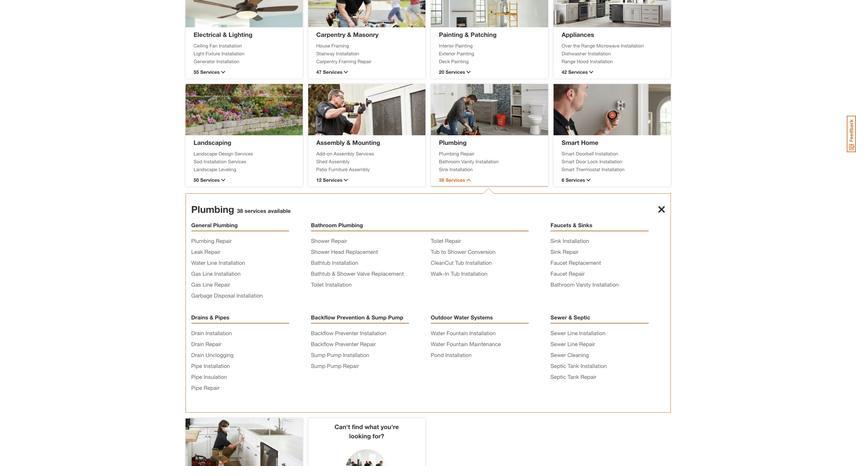 Task type: describe. For each thing, give the bounding box(es) containing it.
repair down sump pump installation link
[[343, 363, 359, 369]]

sewer for sewer line installation
[[551, 330, 566, 336]]

garbage disposal installation
[[191, 292, 263, 299]]

bathroom for bathroom vanity installation
[[551, 281, 575, 288]]

bathtub & shower valve replacement link
[[311, 270, 404, 277]]

general
[[191, 222, 212, 228]]

pump for repair
[[327, 363, 342, 369]]

drains & pipes
[[191, 314, 229, 321]]

painting right exterior
[[457, 50, 474, 56]]

gas for gas line repair
[[191, 281, 201, 288]]

shower down bathroom plumbing
[[311, 238, 330, 244]]

septic tank repair
[[551, 374, 596, 380]]

feedback link image
[[847, 116, 856, 152]]

sod installation services link
[[194, 158, 294, 165]]

38 inside 38 services button
[[439, 177, 444, 183]]

repair up "drain unclogging" link
[[206, 341, 222, 347]]

add-on assembly services link
[[316, 150, 417, 157]]

assembly down shed assembly link
[[349, 166, 370, 172]]

drain for drain installation
[[191, 330, 204, 336]]

faucet replacement link
[[551, 259, 601, 266]]

masonry
[[353, 31, 379, 38]]

assembly up on
[[316, 139, 345, 146]]

sewer line repair link
[[551, 341, 595, 347]]

sewer for sewer & septic
[[551, 314, 567, 321]]

1 vertical spatial framing
[[339, 58, 356, 64]]

house
[[316, 43, 330, 48]]

preventer for repair
[[335, 341, 359, 347]]

pipe for pipe repair
[[191, 385, 202, 391]]

repair down backflow preventer installation
[[360, 341, 376, 347]]

services inside add-on assembly services shed assembly patio furniture assembly
[[356, 151, 374, 156]]

plumbing for plumbing repair
[[191, 238, 214, 244]]

services for plumbing
[[446, 177, 465, 183]]

& for carpentry
[[347, 31, 351, 38]]

painting & patching
[[439, 31, 497, 38]]

toilet installation link
[[311, 281, 352, 288]]

deck
[[439, 58, 450, 64]]

toilet repair
[[431, 238, 461, 244]]

repair up to
[[445, 238, 461, 244]]

landscaping link
[[194, 139, 231, 146]]

pond
[[431, 352, 444, 358]]

smart thermostat installation link
[[562, 166, 663, 173]]

fountain for installation
[[447, 330, 468, 336]]

carpentry & masonry link
[[316, 31, 379, 38]]

50
[[194, 177, 199, 183]]

painting down painting & patching link
[[455, 43, 473, 48]]

painting up "20 services"
[[451, 58, 469, 64]]

pipe repair link
[[191, 385, 220, 391]]

plumbing repair bathroom vanity installation sink installation
[[439, 151, 499, 172]]

generator
[[194, 58, 215, 64]]

faucet replacement
[[551, 259, 601, 266]]

patching
[[471, 31, 497, 38]]

0 horizontal spatial plumbing link
[[191, 204, 234, 215]]

the
[[573, 43, 580, 48]]

55 services
[[194, 69, 220, 75]]

disposal
[[214, 292, 235, 299]]

ceiling
[[194, 43, 208, 48]]

interior painting exterior painting deck painting
[[439, 43, 474, 64]]

vanity inside the "plumbing repair bathroom vanity installation sink installation"
[[461, 158, 474, 164]]

1 vertical spatial bathroom vanity installation link
[[551, 281, 619, 288]]

55
[[194, 69, 199, 75]]

pipe repair
[[191, 385, 220, 391]]

fountain for maintenance
[[447, 341, 468, 347]]

sinks
[[578, 222, 592, 228]]

septic tank installation
[[551, 363, 607, 369]]

& for painting
[[465, 31, 469, 38]]

over
[[562, 43, 572, 48]]

3 smart from the top
[[562, 158, 575, 164]]

painting up interior
[[439, 31, 463, 38]]

prevention
[[337, 314, 365, 321]]

toilet for toilet installation
[[311, 281, 324, 288]]

design
[[219, 151, 233, 156]]

house framing stairway installation carpentry framing repair
[[316, 43, 372, 64]]

repair down pipe insulation
[[204, 385, 220, 391]]

shed
[[316, 158, 327, 164]]

general plumbing
[[191, 222, 238, 228]]

shed assembly link
[[316, 158, 417, 165]]

services for smart home
[[566, 177, 585, 183]]

1 carpentry from the top
[[316, 31, 345, 38]]

faucet for faucet repair
[[551, 270, 567, 277]]

6 services button
[[562, 176, 663, 184]]

& right prevention
[[366, 314, 370, 321]]

sink for sink installation
[[551, 238, 561, 244]]

garbage
[[191, 292, 212, 299]]

assembly up the furniture
[[329, 158, 350, 164]]

hood
[[577, 58, 589, 64]]

repair up head
[[331, 238, 347, 244]]

services up sod installation services link
[[235, 151, 253, 156]]

toilet repair link
[[431, 238, 461, 244]]

can't find what you're looking for?
[[335, 423, 399, 440]]

shower up cleancut tub installation
[[448, 248, 466, 255]]

drain installation link
[[191, 330, 232, 336]]

plumbing repair link for leak repair
[[191, 238, 232, 244]]

over the range microwave installation dishwasher installation range hood installation
[[562, 43, 644, 64]]

repair down the general plumbing
[[216, 238, 232, 244]]

walk-in tub installation link
[[431, 270, 488, 277]]

drain installation
[[191, 330, 232, 336]]

line for sewer line repair
[[568, 341, 578, 347]]

1 horizontal spatial range
[[581, 43, 595, 48]]

you're
[[381, 423, 399, 431]]

sink repair
[[551, 248, 579, 255]]

smart home
[[562, 139, 599, 146]]

bathroom for bathroom plumbing
[[311, 222, 337, 228]]

12
[[316, 177, 322, 183]]

plumbing for plumbing repair bathroom vanity installation sink installation
[[439, 151, 459, 156]]

repair up disposal
[[214, 281, 230, 288]]

light fixture installation link
[[194, 50, 294, 57]]

preventer for installation
[[335, 330, 359, 336]]

sewer line installation
[[551, 330, 606, 336]]

bathtub & shower valve replacement
[[311, 270, 404, 277]]

bathtub for bathtub & shower valve replacement
[[311, 270, 330, 277]]

2 vertical spatial tub
[[451, 270, 460, 277]]

shower down shower repair
[[311, 248, 330, 255]]

septic for repair
[[551, 374, 566, 380]]

sump pump installation link
[[311, 352, 369, 358]]

sump pump installation
[[311, 352, 369, 358]]

50 services
[[194, 177, 220, 183]]

sink for sink repair
[[551, 248, 561, 255]]

water fountain maintenance
[[431, 341, 501, 347]]

drain for drain unclogging
[[191, 352, 204, 358]]

gas line repair link
[[191, 281, 230, 288]]

furniture
[[329, 166, 348, 172]]

tank for repair
[[568, 374, 579, 380]]

available
[[268, 207, 291, 214]]

backflow preventer installation link
[[311, 330, 386, 336]]

sink repair link
[[551, 248, 579, 255]]

assembly down 'assembly & mounting' link
[[334, 151, 355, 156]]

47
[[316, 69, 322, 75]]

sump pump repair
[[311, 363, 359, 369]]

0 horizontal spatial bathroom vanity installation link
[[439, 158, 540, 165]]

bathroom inside the "plumbing repair bathroom vanity installation sink installation"
[[439, 158, 460, 164]]

repair up cleaning
[[579, 341, 595, 347]]

& for assembly
[[346, 139, 351, 146]]

1 vertical spatial vanity
[[576, 281, 591, 288]]

repair down sink installation
[[563, 248, 579, 255]]

backflow for backflow preventer repair
[[311, 341, 334, 347]]

1 vertical spatial sink installation link
[[551, 238, 589, 244]]

sink inside the "plumbing repair bathroom vanity installation sink installation"
[[439, 166, 448, 172]]

line for gas line installation
[[203, 270, 213, 277]]

pump for installation
[[327, 352, 342, 358]]

tank for installation
[[568, 363, 579, 369]]

20
[[439, 69, 444, 75]]

drain unclogging link
[[191, 352, 234, 358]]

cleaning
[[568, 352, 589, 358]]

thermostat
[[576, 166, 600, 172]]

sod
[[194, 158, 202, 164]]

backflow preventer repair link
[[311, 341, 376, 347]]

water up "water fountain installation"
[[454, 314, 469, 321]]

0 vertical spatial sink installation link
[[439, 166, 540, 173]]

bathtub for bathtub installation
[[311, 259, 330, 266]]

water for water line installation
[[191, 259, 206, 266]]

doorbell
[[576, 151, 594, 156]]

bathroom plumbing
[[311, 222, 363, 228]]

lock
[[588, 158, 598, 164]]



Task type: vqa. For each thing, say whether or not it's contained in the screenshot.


Task type: locate. For each thing, give the bounding box(es) containing it.
backflow for backflow preventer installation
[[311, 330, 334, 336]]

faucet down sink repair link
[[551, 259, 567, 266]]

1 sewer from the top
[[551, 314, 567, 321]]

patio furniture assembly link
[[316, 166, 417, 173]]

1 horizontal spatial plumbing repair link
[[439, 150, 540, 157]]

exterior
[[439, 50, 455, 56]]

1 drain from the top
[[191, 330, 204, 336]]

repair down the stairway installation link
[[358, 58, 372, 64]]

1 vertical spatial pipe
[[191, 374, 202, 380]]

0 vertical spatial tank
[[568, 363, 579, 369]]

repair inside the "plumbing repair bathroom vanity installation sink installation"
[[461, 151, 474, 156]]

sink installation link up sink repair
[[551, 238, 589, 244]]

plumbing up the general plumbing
[[191, 204, 234, 215]]

on
[[327, 151, 332, 156]]

bathroom vanity installation
[[551, 281, 619, 288]]

1 horizontal spatial plumbing link
[[439, 139, 467, 146]]

0 horizontal spatial vanity
[[461, 158, 474, 164]]

0 vertical spatial carpentry
[[316, 31, 345, 38]]

faucet repair
[[551, 270, 585, 277]]

drain down drain repair
[[191, 352, 204, 358]]

smart up 6
[[562, 166, 575, 172]]

backflow preventer installation
[[311, 330, 386, 336]]

plumbing for plumbing 38 services available
[[191, 204, 234, 215]]

water up the pond
[[431, 341, 445, 347]]

house framing link
[[316, 42, 417, 49]]

0 vertical spatial toilet
[[431, 238, 444, 244]]

installation inside landscape design services sod installation services landscape leveling
[[204, 158, 227, 164]]

smart doorbell installation link
[[562, 150, 663, 157]]

plumbing up the 38 services
[[439, 151, 459, 156]]

plumbing inside the "plumbing repair bathroom vanity installation sink installation"
[[439, 151, 459, 156]]

painting
[[439, 31, 463, 38], [455, 43, 473, 48], [457, 50, 474, 56], [451, 58, 469, 64]]

1 pipe from the top
[[191, 363, 202, 369]]

toilet for toilet repair
[[431, 238, 444, 244]]

services inside 50 services button
[[200, 177, 220, 183]]

1 vertical spatial bathroom
[[311, 222, 337, 228]]

repair down plumbing repair
[[204, 248, 220, 255]]

carpentry framing repair link
[[316, 58, 417, 65]]

2 pipe from the top
[[191, 374, 202, 380]]

replacement up the valve
[[346, 248, 378, 255]]

range right the
[[581, 43, 595, 48]]

gas for gas line installation
[[191, 270, 201, 277]]

0 vertical spatial bathroom
[[439, 158, 460, 164]]

plumbing up shower repair
[[338, 222, 363, 228]]

range hood installation link
[[562, 58, 663, 65]]

conversion
[[468, 248, 496, 255]]

line
[[207, 259, 217, 266], [203, 270, 213, 277], [203, 281, 213, 288], [568, 330, 578, 336], [568, 341, 578, 347]]

2 vertical spatial replacement
[[371, 270, 404, 277]]

carpentry
[[316, 31, 345, 38], [316, 58, 338, 64]]

replacement up faucet repair link
[[569, 259, 601, 266]]

1 horizontal spatial 38
[[439, 177, 444, 183]]

electrical & lighting
[[194, 31, 252, 38]]

sink up the 38 services
[[439, 166, 448, 172]]

line up gas line installation link
[[207, 259, 217, 266]]

services
[[200, 69, 220, 75], [323, 69, 342, 75], [446, 69, 465, 75], [568, 69, 588, 75], [235, 151, 253, 156], [356, 151, 374, 156], [228, 158, 246, 164], [200, 177, 220, 183], [323, 177, 342, 183], [446, 177, 465, 183], [566, 177, 585, 183]]

1 vertical spatial plumbing link
[[191, 204, 234, 215]]

services inside 12 services button
[[323, 177, 342, 183]]

38 down the "plumbing repair bathroom vanity installation sink installation"
[[439, 177, 444, 183]]

2 vertical spatial backflow
[[311, 341, 334, 347]]

shower repair link
[[311, 238, 347, 244]]

bathroom up the 38 services
[[439, 158, 460, 164]]

septic up the 'sewer line installation' link
[[574, 314, 590, 321]]

42 services
[[562, 69, 588, 75]]

drain down drain installation
[[191, 341, 204, 347]]

1 horizontal spatial bathroom
[[439, 158, 460, 164]]

backflow prevention & sump pump
[[311, 314, 403, 321]]

pipe for pipe installation
[[191, 363, 202, 369]]

38 inside plumbing 38 services available
[[237, 207, 243, 214]]

2 drain from the top
[[191, 341, 204, 347]]

0 horizontal spatial range
[[562, 58, 576, 64]]

bathroom
[[439, 158, 460, 164], [311, 222, 337, 228], [551, 281, 575, 288]]

valve
[[357, 270, 370, 277]]

2 preventer from the top
[[335, 341, 359, 347]]

1 horizontal spatial sink installation link
[[551, 238, 589, 244]]

faucet down faucet replacement link
[[551, 270, 567, 277]]

0 vertical spatial bathtub
[[311, 259, 330, 266]]

home
[[581, 139, 599, 146]]

appliances link
[[562, 31, 594, 38]]

repair down septic tank installation link
[[581, 374, 596, 380]]

& left pipes
[[210, 314, 213, 321]]

tank
[[568, 363, 579, 369], [568, 374, 579, 380]]

& left mounting
[[346, 139, 351, 146]]

bathroom vanity installation link down "faucet repair"
[[551, 281, 619, 288]]

2 bathtub from the top
[[311, 270, 330, 277]]

plumbing up the "plumbing repair bathroom vanity installation sink installation"
[[439, 139, 467, 146]]

0 vertical spatial backflow
[[311, 314, 335, 321]]

vanity up the 38 services
[[461, 158, 474, 164]]

4 smart from the top
[[562, 166, 575, 172]]

water down leak on the left bottom of the page
[[191, 259, 206, 266]]

0 vertical spatial gas
[[191, 270, 201, 277]]

add-on assembly services shed assembly patio furniture assembly
[[316, 151, 374, 172]]

sump down "sump pump installation"
[[311, 363, 326, 369]]

1 vertical spatial landscape
[[194, 166, 217, 172]]

water line installation
[[191, 259, 245, 266]]

0 vertical spatial faucet
[[551, 259, 567, 266]]

3 pipe from the top
[[191, 385, 202, 391]]

sewer up the 'sewer line installation' link
[[551, 314, 567, 321]]

1 vertical spatial 38
[[237, 207, 243, 214]]

tank down the septic tank installation
[[568, 374, 579, 380]]

sewer for sewer line repair
[[551, 341, 566, 347]]

plumbing link up the general plumbing
[[191, 204, 234, 215]]

ceiling fan installation light fixture installation generator installation
[[194, 43, 244, 64]]

vanity
[[461, 158, 474, 164], [576, 281, 591, 288]]

2 fountain from the top
[[447, 341, 468, 347]]

2 landscape from the top
[[194, 166, 217, 172]]

& for sewer
[[569, 314, 572, 321]]

leveling
[[219, 166, 236, 172]]

tub to shower conversion
[[431, 248, 496, 255]]

bathroom up shower repair
[[311, 222, 337, 228]]

appliances
[[562, 31, 594, 38]]

3 sewer from the top
[[551, 341, 566, 347]]

0 vertical spatial preventer
[[335, 330, 359, 336]]

installation inside the house framing stairway installation carpentry framing repair
[[336, 50, 359, 56]]

patio
[[316, 166, 327, 172]]

2 smart from the top
[[562, 151, 575, 156]]

electrical
[[194, 31, 221, 38]]

services down the "plumbing repair bathroom vanity installation sink installation"
[[446, 177, 465, 183]]

6 services
[[562, 177, 585, 183]]

1 vertical spatial sump
[[311, 352, 326, 358]]

2 vertical spatial bathroom
[[551, 281, 575, 288]]

line for sewer line installation
[[568, 330, 578, 336]]

1 vertical spatial faucet
[[551, 270, 567, 277]]

fountain up water fountain maintenance link
[[447, 330, 468, 336]]

services down generator
[[200, 69, 220, 75]]

services inside 20 services button
[[446, 69, 465, 75]]

landscape up 50 services
[[194, 166, 217, 172]]

services right 47
[[323, 69, 342, 75]]

2 backflow from the top
[[311, 330, 334, 336]]

plumbing link
[[439, 139, 467, 146], [191, 204, 234, 215]]

generator installation link
[[194, 58, 294, 65]]

deck painting link
[[439, 58, 540, 65]]

1 bathtub from the top
[[311, 259, 330, 266]]

carpentry down 'stairway'
[[316, 58, 338, 64]]

services for carpentry & masonry
[[323, 69, 342, 75]]

1 vertical spatial fountain
[[447, 341, 468, 347]]

framing
[[331, 43, 349, 48], [339, 58, 356, 64]]

assembly & mounting link
[[316, 139, 380, 146]]

2 vertical spatial sump
[[311, 363, 326, 369]]

1 vertical spatial backflow
[[311, 330, 334, 336]]

drain repair
[[191, 341, 222, 347]]

0 vertical spatial pipe
[[191, 363, 202, 369]]

carpentry up house
[[316, 31, 345, 38]]

plumbing link up the "plumbing repair bathroom vanity installation sink installation"
[[439, 139, 467, 146]]

interior painting link
[[439, 42, 540, 49]]

replacement right the valve
[[371, 270, 404, 277]]

1 smart from the top
[[562, 139, 579, 146]]

1 vertical spatial tub
[[455, 259, 464, 266]]

& left sinks at the top right of the page
[[573, 222, 577, 228]]

range down dishwasher
[[562, 58, 576, 64]]

0 horizontal spatial 38
[[237, 207, 243, 214]]

1 vertical spatial bathtub
[[311, 270, 330, 277]]

pipe up pipe insulation
[[191, 363, 202, 369]]

2 sewer from the top
[[551, 330, 566, 336]]

1 vertical spatial drain
[[191, 341, 204, 347]]

38 left services
[[237, 207, 243, 214]]

sink up sink repair
[[551, 238, 561, 244]]

1 vertical spatial pump
[[327, 352, 342, 358]]

bathtub installation link
[[311, 259, 358, 266]]

pump
[[388, 314, 403, 321], [327, 352, 342, 358], [327, 363, 342, 369]]

services for painting & patching
[[446, 69, 465, 75]]

0 vertical spatial landscape
[[194, 151, 217, 156]]

2 tank from the top
[[568, 374, 579, 380]]

services right 50
[[200, 177, 220, 183]]

septic
[[574, 314, 590, 321], [551, 363, 566, 369], [551, 374, 566, 380]]

pipe up pipe repair
[[191, 374, 202, 380]]

services for assembly & mounting
[[323, 177, 342, 183]]

2 gas from the top
[[191, 281, 201, 288]]

2 vertical spatial drain
[[191, 352, 204, 358]]

1 vertical spatial replacement
[[569, 259, 601, 266]]

carpentry & masonry
[[316, 31, 379, 38]]

water line installation link
[[191, 259, 245, 266]]

line for gas line repair
[[203, 281, 213, 288]]

for?
[[373, 432, 384, 440]]

2 horizontal spatial bathroom
[[551, 281, 575, 288]]

tank up septic tank repair 'link'
[[568, 363, 579, 369]]

1 horizontal spatial bathroom vanity installation link
[[551, 281, 619, 288]]

42 services button
[[562, 68, 663, 76]]

exterior painting link
[[439, 50, 540, 57]]

sewer for sewer cleaning
[[551, 352, 566, 358]]

1 vertical spatial plumbing repair link
[[191, 238, 232, 244]]

plumbing
[[439, 139, 467, 146], [439, 151, 459, 156], [191, 204, 234, 215], [213, 222, 238, 228], [338, 222, 363, 228], [191, 238, 214, 244]]

plumbing repair link
[[439, 150, 540, 157], [191, 238, 232, 244]]

1 vertical spatial preventer
[[335, 341, 359, 347]]

shower
[[311, 238, 330, 244], [311, 248, 330, 255], [448, 248, 466, 255], [337, 270, 356, 277]]

close drawer image
[[658, 206, 665, 213]]

faucets
[[551, 222, 571, 228]]

0 vertical spatial septic
[[574, 314, 590, 321]]

services down landscape design services link at the left of page
[[228, 158, 246, 164]]

shower down bathtub installation
[[337, 270, 356, 277]]

0 vertical spatial tub
[[431, 248, 440, 255]]

0 vertical spatial framing
[[331, 43, 349, 48]]

sump up sump pump repair link on the bottom of the page
[[311, 352, 326, 358]]

services inside 55 services button
[[200, 69, 220, 75]]

smart left door
[[562, 158, 575, 164]]

line for water line installation
[[207, 259, 217, 266]]

water for water fountain installation
[[431, 330, 445, 336]]

water for water fountain maintenance
[[431, 341, 445, 347]]

& for faucets
[[573, 222, 577, 228]]

2 vertical spatial pipe
[[191, 385, 202, 391]]

1 landscape from the top
[[194, 151, 217, 156]]

bathtub installation
[[311, 259, 358, 266]]

1 faucet from the top
[[551, 259, 567, 266]]

sewer up "sewer line repair"
[[551, 330, 566, 336]]

& down bathtub installation link
[[332, 270, 335, 277]]

line up sewer cleaning on the right of page
[[568, 341, 578, 347]]

sump right prevention
[[372, 314, 387, 321]]

cleancut tub installation link
[[431, 259, 492, 266]]

bathtub down shower repair link
[[311, 259, 330, 266]]

1 horizontal spatial toilet
[[431, 238, 444, 244]]

services down 'hood' at the right of the page
[[568, 69, 588, 75]]

plumbing up plumbing repair
[[213, 222, 238, 228]]

backflow up backflow preventer repair
[[311, 330, 334, 336]]

shower head replacement
[[311, 248, 378, 255]]

1 vertical spatial sink
[[551, 238, 561, 244]]

bathroom vanity installation link up 38 services button
[[439, 158, 540, 165]]

toilet down bathtub installation link
[[311, 281, 324, 288]]

plumbing up leak repair
[[191, 238, 214, 244]]

& left "masonry"
[[347, 31, 351, 38]]

backflow left prevention
[[311, 314, 335, 321]]

smart doorbell installation smart door lock installation smart thermostat installation
[[562, 151, 625, 172]]

sump for sump pump repair
[[311, 363, 326, 369]]

0 vertical spatial plumbing repair link
[[439, 150, 540, 157]]

garbage disposal installation link
[[191, 292, 263, 299]]

water fountain installation
[[431, 330, 496, 336]]

2 carpentry from the top
[[316, 58, 338, 64]]

0 vertical spatial sink
[[439, 166, 448, 172]]

preventer down backflow preventer installation link
[[335, 341, 359, 347]]

0 vertical spatial vanity
[[461, 158, 474, 164]]

plumbing repair link for bathroom vanity installation
[[439, 150, 540, 157]]

septic down the septic tank installation
[[551, 374, 566, 380]]

0 vertical spatial 38
[[439, 177, 444, 183]]

faucet repair link
[[551, 270, 585, 277]]

& left patching
[[465, 31, 469, 38]]

sink down sink installation
[[551, 248, 561, 255]]

sewer cleaning
[[551, 352, 589, 358]]

55 services button
[[194, 68, 294, 76]]

vanity down faucet repair link
[[576, 281, 591, 288]]

& left lighting
[[223, 31, 227, 38]]

services inside 42 services button
[[568, 69, 588, 75]]

2 vertical spatial pump
[[327, 363, 342, 369]]

1 horizontal spatial vanity
[[576, 281, 591, 288]]

framing down the stairway installation link
[[339, 58, 356, 64]]

0 horizontal spatial sink installation link
[[439, 166, 540, 173]]

landscape design services link
[[194, 150, 294, 157]]

1 vertical spatial tank
[[568, 374, 579, 380]]

bathtub up "toilet installation" link
[[311, 270, 330, 277]]

maintenance
[[469, 341, 501, 347]]

bathroom down faucet repair link
[[551, 281, 575, 288]]

sewer down sewer line repair link
[[551, 352, 566, 358]]

sump for sump pump installation
[[311, 352, 326, 358]]

0 horizontal spatial bathroom
[[311, 222, 337, 228]]

0 vertical spatial fountain
[[447, 330, 468, 336]]

0 horizontal spatial plumbing repair link
[[191, 238, 232, 244]]

carpentry inside the house framing stairway installation carpentry framing repair
[[316, 58, 338, 64]]

0 vertical spatial pump
[[388, 314, 403, 321]]

find
[[352, 423, 363, 431]]

walk-in tub installation
[[431, 270, 488, 277]]

line up sewer line repair link
[[568, 330, 578, 336]]

2 vertical spatial septic
[[551, 374, 566, 380]]

1 vertical spatial septic
[[551, 363, 566, 369]]

1 vertical spatial toilet
[[311, 281, 324, 288]]

0 vertical spatial bathroom vanity installation link
[[439, 158, 540, 165]]

1 preventer from the top
[[335, 330, 359, 336]]

0 horizontal spatial toilet
[[311, 281, 324, 288]]

repair down faucet replacement on the bottom right
[[569, 270, 585, 277]]

services right 20
[[446, 69, 465, 75]]

bathroom vanity installation link
[[439, 158, 540, 165], [551, 281, 619, 288]]

faucet for faucet replacement
[[551, 259, 567, 266]]

1 backflow from the top
[[311, 314, 335, 321]]

tub left to
[[431, 248, 440, 255]]

3 drain from the top
[[191, 352, 204, 358]]

0 vertical spatial replacement
[[346, 248, 378, 255]]

& for bathtub
[[332, 270, 335, 277]]

0 vertical spatial sump
[[372, 314, 387, 321]]

gas up garbage
[[191, 281, 201, 288]]

1 tank from the top
[[568, 363, 579, 369]]

drain for drain repair
[[191, 341, 204, 347]]

services inside '6 services' button
[[566, 177, 585, 183]]

& for drains
[[210, 314, 213, 321]]

services for landscaping
[[200, 177, 220, 183]]

mounting
[[352, 139, 380, 146]]

backflow for backflow prevention & sump pump
[[311, 314, 335, 321]]

4 sewer from the top
[[551, 352, 566, 358]]

tub right in
[[451, 270, 460, 277]]

line up the gas line repair
[[203, 270, 213, 277]]

2 vertical spatial sink
[[551, 248, 561, 255]]

6
[[562, 177, 564, 183]]

& up the 'sewer line installation' link
[[569, 314, 572, 321]]

fountain
[[447, 330, 468, 336], [447, 341, 468, 347]]

services for electrical & lighting
[[200, 69, 220, 75]]

preventer up backflow preventer repair link
[[335, 330, 359, 336]]

outdoor water systems
[[431, 314, 493, 321]]

services for appliances
[[568, 69, 588, 75]]

dishwasher installation link
[[562, 50, 663, 57]]

sewer
[[551, 314, 567, 321], [551, 330, 566, 336], [551, 341, 566, 347], [551, 352, 566, 358]]

1 gas from the top
[[191, 270, 201, 277]]

2 faucet from the top
[[551, 270, 567, 277]]

1 fountain from the top
[[447, 330, 468, 336]]

1 vertical spatial range
[[562, 58, 576, 64]]

smart up doorbell
[[562, 139, 579, 146]]

0 vertical spatial drain
[[191, 330, 204, 336]]

0 vertical spatial plumbing link
[[439, 139, 467, 146]]

0 vertical spatial range
[[581, 43, 595, 48]]

repair inside the house framing stairway installation carpentry framing repair
[[358, 58, 372, 64]]

services inside 38 services button
[[446, 177, 465, 183]]

stairway
[[316, 50, 335, 56]]

septic for installation
[[551, 363, 566, 369]]

services inside 47 services button
[[323, 69, 342, 75]]

services right 6
[[566, 177, 585, 183]]

plumbing for plumbing
[[439, 139, 467, 146]]

water fountain maintenance link
[[431, 341, 501, 347]]

1 vertical spatial carpentry
[[316, 58, 338, 64]]

sump pump repair link
[[311, 363, 359, 369]]

sink installation link up 38 services button
[[439, 166, 540, 173]]

1 vertical spatial gas
[[191, 281, 201, 288]]

fixture
[[206, 50, 220, 56]]

pipe for pipe insulation
[[191, 374, 202, 380]]

3 backflow from the top
[[311, 341, 334, 347]]

& for electrical
[[223, 31, 227, 38]]



